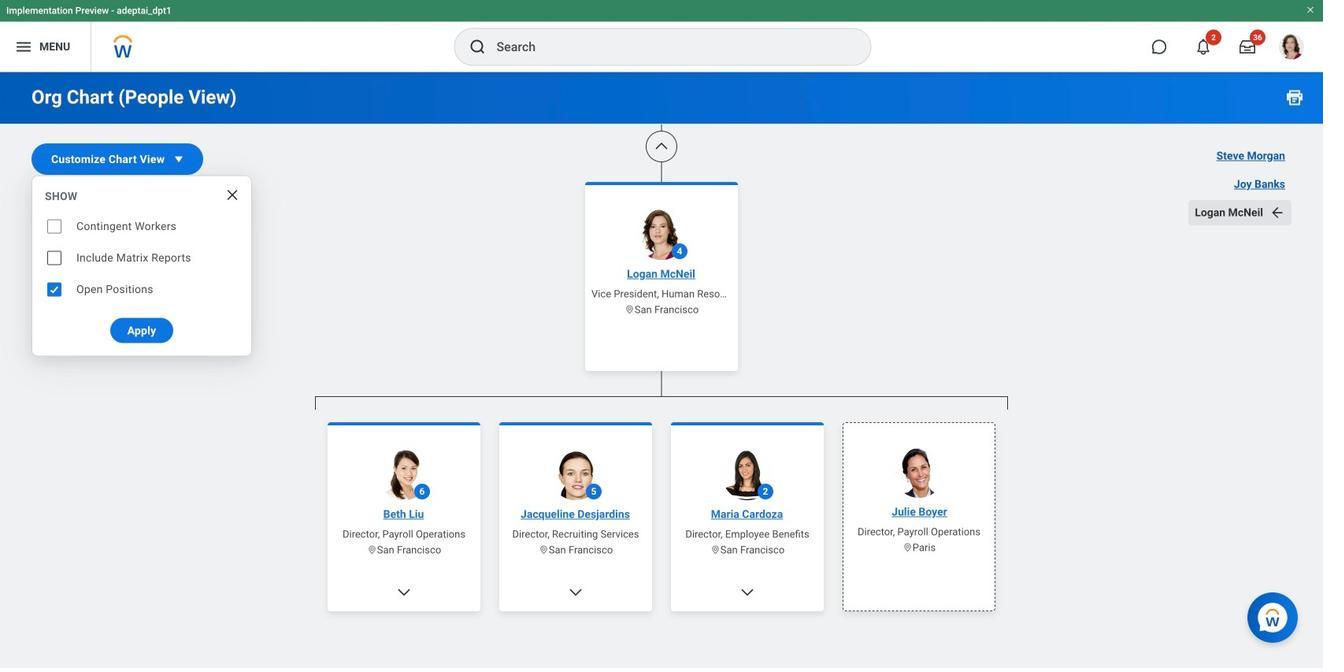 Task type: vqa. For each thing, say whether or not it's contained in the screenshot.
caret down image
yes



Task type: locate. For each thing, give the bounding box(es) containing it.
2 horizontal spatial location image
[[903, 542, 913, 553]]

2 location image from the left
[[539, 545, 549, 555]]

main content
[[0, 0, 1324, 668]]

1 horizontal spatial location image
[[539, 545, 549, 555]]

1 chevron down image from the left
[[568, 585, 584, 600]]

close environment banner image
[[1306, 5, 1316, 15]]

1 location image from the left
[[367, 545, 377, 555]]

2 chevron down image from the left
[[740, 585, 756, 600]]

banner
[[0, 0, 1324, 72]]

chevron up image
[[654, 139, 670, 154]]

0 horizontal spatial location image
[[367, 545, 377, 555]]

notifications large image
[[1196, 39, 1212, 55]]

dialog
[[32, 175, 252, 357]]

location image
[[367, 545, 377, 555], [539, 545, 549, 555]]

0 horizontal spatial chevron down image
[[568, 585, 584, 600]]

arrow left image
[[1270, 205, 1286, 221]]

location image
[[625, 305, 635, 315], [903, 542, 913, 553], [711, 545, 721, 555]]

chevron down image
[[568, 585, 584, 600], [740, 585, 756, 600]]

print org chart image
[[1286, 88, 1305, 107]]

search image
[[468, 37, 487, 56]]

1 horizontal spatial chevron down image
[[740, 585, 756, 600]]



Task type: describe. For each thing, give the bounding box(es) containing it.
profile logan mcneil image
[[1280, 34, 1305, 63]]

location image for chevron down icon
[[367, 545, 377, 555]]

justify image
[[14, 37, 33, 56]]

caret down image
[[171, 151, 187, 167]]

logan mcneil, logan mcneil, 4 direct reports element
[[315, 410, 1009, 668]]

x image
[[225, 187, 240, 203]]

location image for 1st chevron down image from the left
[[539, 545, 549, 555]]

1 horizontal spatial location image
[[711, 545, 721, 555]]

Search Workday  search field
[[497, 30, 839, 64]]

inbox large image
[[1240, 39, 1256, 55]]

0 horizontal spatial location image
[[625, 305, 635, 315]]

chevron down image
[[396, 585, 412, 600]]



